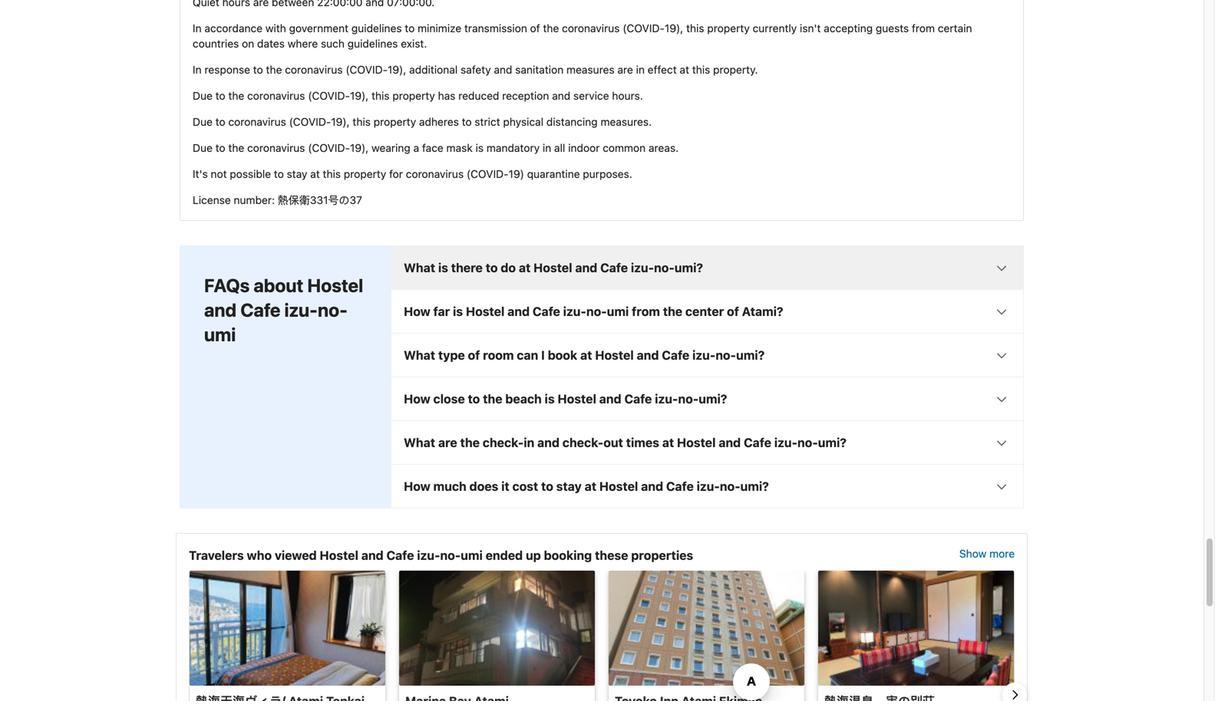 Task type: describe. For each thing, give the bounding box(es) containing it.
mask
[[446, 142, 473, 154]]

out
[[604, 436, 623, 450]]

physical
[[503, 116, 544, 128]]

what type of room can i book at hostel and cafe izu-no-umi?
[[404, 348, 765, 363]]

and down how far is hostel and cafe izu-no-umi from the center of atami?
[[637, 348, 659, 363]]

to inside dropdown button
[[468, 392, 480, 407]]

and up how much does it cost to stay at hostel and cafe izu-no-umi? dropdown button
[[719, 436, 741, 450]]

common
[[603, 142, 646, 154]]

effect
[[648, 63, 677, 76]]

response
[[204, 63, 250, 76]]

type
[[438, 348, 465, 363]]

not
[[211, 168, 227, 181]]

what type of room can i book at hostel and cafe izu-no-umi? button
[[391, 334, 1023, 377]]

times
[[626, 436, 659, 450]]

show
[[959, 548, 987, 561]]

what is there to do at hostel and cafe izu-no-umi?
[[404, 261, 703, 275]]

ended
[[486, 549, 523, 563]]

how for how much does it cost to stay at hostel and cafe izu-no-umi?
[[404, 480, 430, 494]]

possible
[[230, 168, 271, 181]]

strict
[[475, 116, 500, 128]]

2 check- from the left
[[563, 436, 604, 450]]

the down response
[[228, 90, 244, 102]]

where
[[288, 37, 318, 50]]

at right times
[[662, 436, 674, 450]]

at up 熱保衛331号の37
[[310, 168, 320, 181]]

safety
[[461, 63, 491, 76]]

19), inside in accordance with government guidelines to minimize transmission of the coronavirus (covid-19), this property currently isn't accepting guests from certain countries on dates where such guidelines exist.
[[665, 22, 683, 35]]

hostel inside dropdown button
[[466, 305, 505, 319]]

atami?
[[742, 305, 783, 319]]

measures
[[566, 63, 615, 76]]

indoor
[[568, 142, 600, 154]]

a
[[413, 142, 419, 154]]

close
[[433, 392, 465, 407]]

property inside in accordance with government guidelines to minimize transmission of the coronavirus (covid-19), this property currently isn't accepting guests from certain countries on dates where such guidelines exist.
[[707, 22, 750, 35]]

such
[[321, 37, 345, 50]]

0 vertical spatial are
[[617, 63, 633, 76]]

these
[[595, 549, 628, 563]]

what for what type of room can i book at hostel and cafe izu-no-umi?
[[404, 348, 435, 363]]

mandatory
[[487, 142, 540, 154]]

more
[[989, 548, 1015, 561]]

1 vertical spatial guidelines
[[347, 37, 398, 50]]

at right book
[[580, 348, 592, 363]]

are inside dropdown button
[[438, 436, 457, 450]]

hostel down how close to the beach is hostel and cafe izu-no-umi? dropdown button
[[677, 436, 716, 450]]

the up 'possible'
[[228, 142, 244, 154]]

no- inside dropdown button
[[678, 392, 699, 407]]

hostel inside dropdown button
[[558, 392, 596, 407]]

has
[[438, 90, 456, 102]]

hours.
[[612, 90, 643, 102]]

center
[[685, 305, 724, 319]]

umi inside faqs about hostel and cafe izu-no- umi
[[204, 324, 236, 346]]

currently
[[753, 22, 797, 35]]

due to the coronavirus (covid-19), this property has reduced reception and service hours.
[[193, 90, 643, 102]]

izu- inside faqs about hostel and cafe izu-no- umi
[[284, 300, 318, 321]]

additional
[[409, 63, 458, 76]]

how far is hostel and cafe izu-no-umi from the center of atami? button
[[391, 290, 1023, 333]]

what for what are the check-in and check-out times at hostel and cafe izu-no-umi?
[[404, 436, 435, 450]]

travelers
[[189, 549, 244, 563]]

reception
[[502, 90, 549, 102]]

property up wearing
[[374, 116, 416, 128]]

can
[[517, 348, 538, 363]]

it's
[[193, 168, 208, 181]]

face
[[422, 142, 443, 154]]

the inside in accordance with government guidelines to minimize transmission of the coronavirus (covid-19), this property currently isn't accepting guests from certain countries on dates where such guidelines exist.
[[543, 22, 559, 35]]

to inside in accordance with government guidelines to minimize transmission of the coronavirus (covid-19), this property currently isn't accepting guests from certain countries on dates where such guidelines exist.
[[405, 22, 415, 35]]

how close to the beach is hostel and cafe izu-no-umi?
[[404, 392, 727, 407]]

up
[[526, 549, 541, 563]]

service
[[573, 90, 609, 102]]

license
[[193, 194, 231, 207]]

what are the check-in and check-out times at hostel and cafe izu-no-umi?
[[404, 436, 847, 450]]

guests
[[876, 22, 909, 35]]

exist.
[[401, 37, 427, 50]]

faqs about hostel and cafe izu-no- umi
[[204, 275, 363, 346]]

cost
[[512, 480, 538, 494]]

hostel right viewed
[[320, 549, 358, 563]]

minimize
[[418, 22, 461, 35]]

1 horizontal spatial in
[[543, 142, 551, 154]]

at right do
[[519, 261, 531, 275]]

in response to the coronavirus (covid-19), additional safety and sanitation measures are in effect at this property.
[[193, 63, 758, 76]]

is right mask
[[476, 142, 484, 154]]

there
[[451, 261, 483, 275]]

0 vertical spatial guidelines
[[351, 22, 402, 35]]

2 horizontal spatial in
[[636, 63, 645, 76]]

show more link
[[959, 547, 1015, 565]]

hostel down how far is hostel and cafe izu-no-umi from the center of atami?
[[595, 348, 634, 363]]

of inside what type of room can i book at hostel and cafe izu-no-umi? dropdown button
[[468, 348, 480, 363]]

is inside dropdown button
[[545, 392, 555, 407]]

in accordance with government guidelines to minimize transmission of the coronavirus (covid-19), this property currently isn't accepting guests from certain countries on dates where such guidelines exist.
[[193, 22, 972, 50]]

what is there to do at hostel and cafe izu-no-umi? button
[[391, 247, 1023, 290]]

izu- inside dropdown button
[[655, 392, 678, 407]]

property left for
[[344, 168, 386, 181]]

quarantine
[[527, 168, 580, 181]]

accordance
[[204, 22, 263, 35]]

umi for is
[[607, 305, 629, 319]]

due for due to the coronavirus (covid-19), this property has reduced reception and service hours.
[[193, 90, 213, 102]]

what for what is there to do at hostel and cafe izu-no-umi?
[[404, 261, 435, 275]]

hostel down the out
[[599, 480, 638, 494]]

isn't
[[800, 22, 821, 35]]

due for due to the coronavirus (covid-19), wearing a face mask is mandatory in all indoor common areas.
[[193, 142, 213, 154]]

how much does it cost to stay at hostel and cafe izu-no-umi?
[[404, 480, 769, 494]]

of inside how far is hostel and cafe izu-no-umi from the center of atami? dropdown button
[[727, 305, 739, 319]]

faqs
[[204, 275, 250, 296]]

at right effect at the top of page
[[680, 63, 689, 76]]



Task type: vqa. For each thing, say whether or not it's contained in the screenshot.
THE USING
no



Task type: locate. For each thing, give the bounding box(es) containing it.
1 horizontal spatial stay
[[556, 480, 582, 494]]

stay inside dropdown button
[[556, 480, 582, 494]]

property.
[[713, 63, 758, 76]]

2 vertical spatial of
[[468, 348, 480, 363]]

(covid-
[[623, 22, 665, 35], [346, 63, 388, 76], [308, 90, 350, 102], [289, 116, 331, 128], [308, 142, 350, 154], [467, 168, 509, 181]]

no- inside dropdown button
[[586, 305, 607, 319]]

0 vertical spatial due
[[193, 90, 213, 102]]

of right transmission
[[530, 22, 540, 35]]

transmission
[[464, 22, 527, 35]]

how left far
[[404, 305, 430, 319]]

in inside in accordance with government guidelines to minimize transmission of the coronavirus (covid-19), this property currently isn't accepting guests from certain countries on dates where such guidelines exist.
[[193, 22, 202, 35]]

booking
[[544, 549, 592, 563]]

0 horizontal spatial are
[[438, 436, 457, 450]]

1 horizontal spatial umi
[[461, 549, 483, 563]]

0 vertical spatial of
[[530, 22, 540, 35]]

1 vertical spatial of
[[727, 305, 739, 319]]

0 horizontal spatial umi
[[204, 324, 236, 346]]

properties
[[631, 549, 693, 563]]

and inside dropdown button
[[508, 305, 530, 319]]

hostel down what type of room can i book at hostel and cafe izu-no-umi?
[[558, 392, 596, 407]]

book
[[548, 348, 577, 363]]

of right the type
[[468, 348, 480, 363]]

of right center
[[727, 305, 739, 319]]

about
[[254, 275, 303, 296]]

1 vertical spatial umi
[[204, 324, 236, 346]]

it's not possible to stay at this property for coronavirus (covid-19) quarantine purposes.
[[193, 168, 632, 181]]

0 horizontal spatial stay
[[287, 168, 307, 181]]

and down how close to the beach is hostel and cafe izu-no-umi?
[[537, 436, 560, 450]]

and up how far is hostel and cafe izu-no-umi from the center of atami?
[[575, 261, 597, 275]]

umi for viewed
[[461, 549, 483, 563]]

in up cost on the bottom left of the page
[[524, 436, 534, 450]]

how inside dropdown button
[[404, 305, 430, 319]]

stay up 'license number: 熱保衛331号の37'
[[287, 168, 307, 181]]

cafe inside faqs about hostel and cafe izu-no- umi
[[240, 300, 281, 321]]

of inside in accordance with government guidelines to minimize transmission of the coronavirus (covid-19), this property currently isn't accepting guests from certain countries on dates where such guidelines exist.
[[530, 22, 540, 35]]

熱保衛331号の37
[[278, 194, 362, 207]]

19),
[[665, 22, 683, 35], [388, 63, 406, 76], [350, 90, 369, 102], [331, 116, 350, 128], [350, 142, 369, 154]]

1 vertical spatial are
[[438, 436, 457, 450]]

stay right cost on the bottom left of the page
[[556, 480, 582, 494]]

what left there
[[404, 261, 435, 275]]

umi inside dropdown button
[[607, 305, 629, 319]]

how
[[404, 305, 430, 319], [404, 392, 430, 407], [404, 480, 430, 494]]

2 what from the top
[[404, 348, 435, 363]]

0 vertical spatial umi
[[607, 305, 629, 319]]

0 horizontal spatial from
[[632, 305, 660, 319]]

1 vertical spatial due
[[193, 116, 213, 128]]

the inside dropdown button
[[483, 392, 502, 407]]

the
[[543, 22, 559, 35], [266, 63, 282, 76], [228, 90, 244, 102], [228, 142, 244, 154], [663, 305, 683, 319], [483, 392, 502, 407], [460, 436, 480, 450]]

how much does it cost to stay at hostel and cafe izu-no-umi? button
[[391, 465, 1023, 508]]

2 vertical spatial how
[[404, 480, 430, 494]]

property
[[707, 22, 750, 35], [392, 90, 435, 102], [374, 116, 416, 128], [344, 168, 386, 181]]

cafe inside dropdown button
[[624, 392, 652, 407]]

in left response
[[193, 63, 202, 76]]

is left there
[[438, 261, 448, 275]]

check- up how much does it cost to stay at hostel and cafe izu-no-umi?
[[563, 436, 604, 450]]

0 vertical spatial how
[[404, 305, 430, 319]]

and up the out
[[599, 392, 622, 407]]

license number: 熱保衛331号の37
[[193, 194, 362, 207]]

adheres
[[419, 116, 459, 128]]

how left close
[[404, 392, 430, 407]]

from inside dropdown button
[[632, 305, 660, 319]]

1 vertical spatial stay
[[556, 480, 582, 494]]

due to the coronavirus (covid-19), wearing a face mask is mandatory in all indoor common areas.
[[193, 142, 679, 154]]

region
[[177, 571, 1027, 702]]

hostel right "about"
[[307, 275, 363, 296]]

how for how close to the beach is hostel and cafe izu-no-umi?
[[404, 392, 430, 407]]

0 vertical spatial in
[[636, 63, 645, 76]]

izu- inside dropdown button
[[563, 305, 586, 319]]

of
[[530, 22, 540, 35], [727, 305, 739, 319], [468, 348, 480, 363]]

due to coronavirus (covid-19), this property adheres to strict physical distancing measures.
[[193, 116, 652, 128]]

cafe inside dropdown button
[[533, 305, 560, 319]]

reduced
[[458, 90, 499, 102]]

stay
[[287, 168, 307, 181], [556, 480, 582, 494]]

who
[[247, 549, 272, 563]]

3 due from the top
[[193, 142, 213, 154]]

0 vertical spatial from
[[912, 22, 935, 35]]

how left the much
[[404, 480, 430, 494]]

purposes.
[[583, 168, 632, 181]]

due for due to coronavirus (covid-19), this property adheres to strict physical distancing measures.
[[193, 116, 213, 128]]

are down close
[[438, 436, 457, 450]]

and right viewed
[[361, 549, 384, 563]]

accepting
[[824, 22, 873, 35]]

dates
[[257, 37, 285, 50]]

how for how far is hostel and cafe izu-no-umi from the center of atami?
[[404, 305, 430, 319]]

show more
[[959, 548, 1015, 561]]

areas.
[[649, 142, 679, 154]]

1 horizontal spatial check-
[[563, 436, 604, 450]]

government
[[289, 22, 349, 35]]

umi?
[[675, 261, 703, 275], [736, 348, 765, 363], [699, 392, 727, 407], [818, 436, 847, 450], [740, 480, 769, 494]]

umi down faqs
[[204, 324, 236, 346]]

0 horizontal spatial in
[[524, 436, 534, 450]]

property up property.
[[707, 22, 750, 35]]

2 horizontal spatial umi
[[607, 305, 629, 319]]

measures.
[[601, 116, 652, 128]]

1 due from the top
[[193, 90, 213, 102]]

and right safety
[[494, 63, 512, 76]]

in up "countries"
[[193, 22, 202, 35]]

0 vertical spatial in
[[193, 22, 202, 35]]

and inside faqs about hostel and cafe izu-no- umi
[[204, 300, 237, 321]]

property up due to coronavirus (covid-19), this property adheres to strict physical distancing measures.
[[392, 90, 435, 102]]

are up hours.
[[617, 63, 633, 76]]

1 vertical spatial in
[[193, 63, 202, 76]]

1 check- from the left
[[483, 436, 524, 450]]

and inside dropdown button
[[599, 392, 622, 407]]

from
[[912, 22, 935, 35], [632, 305, 660, 319]]

3 how from the top
[[404, 480, 430, 494]]

2 vertical spatial umi
[[461, 549, 483, 563]]

umi up what type of room can i book at hostel and cafe izu-no-umi?
[[607, 305, 629, 319]]

check- up "it"
[[483, 436, 524, 450]]

in inside dropdown button
[[524, 436, 534, 450]]

1 horizontal spatial of
[[530, 22, 540, 35]]

to
[[405, 22, 415, 35], [253, 63, 263, 76], [215, 90, 225, 102], [215, 116, 225, 128], [462, 116, 472, 128], [215, 142, 225, 154], [274, 168, 284, 181], [486, 261, 498, 275], [468, 392, 480, 407], [541, 480, 553, 494]]

for
[[389, 168, 403, 181]]

it
[[501, 480, 509, 494]]

the down dates
[[266, 63, 282, 76]]

all
[[554, 142, 565, 154]]

is inside dropdown button
[[453, 305, 463, 319]]

0 vertical spatial stay
[[287, 168, 307, 181]]

the up does
[[460, 436, 480, 450]]

number:
[[234, 194, 275, 207]]

no- inside faqs about hostel and cafe izu-no- umi
[[318, 300, 348, 321]]

the left beach on the bottom of page
[[483, 392, 502, 407]]

how inside dropdown button
[[404, 392, 430, 407]]

in for in accordance with government guidelines to minimize transmission of the coronavirus (covid-19), this property currently isn't accepting guests from certain countries on dates where such guidelines exist.
[[193, 22, 202, 35]]

is right beach on the bottom of page
[[545, 392, 555, 407]]

umi
[[607, 305, 629, 319], [204, 324, 236, 346], [461, 549, 483, 563]]

hostel inside faqs about hostel and cafe izu-no- umi
[[307, 275, 363, 296]]

what down close
[[404, 436, 435, 450]]

wearing
[[372, 142, 410, 154]]

the inside dropdown button
[[460, 436, 480, 450]]

umi? inside dropdown button
[[699, 392, 727, 407]]

the up sanitation
[[543, 22, 559, 35]]

this inside in accordance with government guidelines to minimize transmission of the coronavirus (covid-19), this property currently isn't accepting guests from certain countries on dates where such guidelines exist.
[[686, 22, 704, 35]]

hostel
[[534, 261, 572, 275], [307, 275, 363, 296], [466, 305, 505, 319], [595, 348, 634, 363], [558, 392, 596, 407], [677, 436, 716, 450], [599, 480, 638, 494], [320, 549, 358, 563]]

2 in from the top
[[193, 63, 202, 76]]

guidelines right the such
[[347, 37, 398, 50]]

0 horizontal spatial check-
[[483, 436, 524, 450]]

2 vertical spatial what
[[404, 436, 435, 450]]

19)
[[509, 168, 524, 181]]

is
[[476, 142, 484, 154], [438, 261, 448, 275], [453, 305, 463, 319], [545, 392, 555, 407]]

coronavirus inside in accordance with government guidelines to minimize transmission of the coronavirus (covid-19), this property currently isn't accepting guests from certain countries on dates where such guidelines exist.
[[562, 22, 620, 35]]

hostel right do
[[534, 261, 572, 275]]

what left the type
[[404, 348, 435, 363]]

accordion control element
[[391, 246, 1024, 509]]

1 how from the top
[[404, 305, 430, 319]]

and up distancing
[[552, 90, 570, 102]]

much
[[433, 480, 467, 494]]

3 what from the top
[[404, 436, 435, 450]]

is right far
[[453, 305, 463, 319]]

and up can
[[508, 305, 530, 319]]

1 horizontal spatial from
[[912, 22, 935, 35]]

1 horizontal spatial are
[[617, 63, 633, 76]]

on
[[242, 37, 254, 50]]

1 vertical spatial in
[[543, 142, 551, 154]]

cafe
[[600, 261, 628, 275], [240, 300, 281, 321], [533, 305, 560, 319], [662, 348, 689, 363], [624, 392, 652, 407], [744, 436, 771, 450], [666, 480, 694, 494], [386, 549, 414, 563]]

countries
[[193, 37, 239, 50]]

and down times
[[641, 480, 663, 494]]

this
[[686, 22, 704, 35], [692, 63, 710, 76], [372, 90, 390, 102], [353, 116, 371, 128], [323, 168, 341, 181]]

the left center
[[663, 305, 683, 319]]

how close to the beach is hostel and cafe izu-no-umi? button
[[391, 378, 1023, 421]]

check-
[[483, 436, 524, 450], [563, 436, 604, 450]]

from left center
[[632, 305, 660, 319]]

umi left ended
[[461, 549, 483, 563]]

1 what from the top
[[404, 261, 435, 275]]

2 how from the top
[[404, 392, 430, 407]]

1 in from the top
[[193, 22, 202, 35]]

1 vertical spatial what
[[404, 348, 435, 363]]

distancing
[[546, 116, 598, 128]]

what are the check-in and check-out times at hostel and cafe izu-no-umi? button
[[391, 422, 1023, 465]]

2 vertical spatial due
[[193, 142, 213, 154]]

the inside dropdown button
[[663, 305, 683, 319]]

2 due from the top
[[193, 116, 213, 128]]

with
[[265, 22, 286, 35]]

and down faqs
[[204, 300, 237, 321]]

viewed
[[275, 549, 317, 563]]

how far is hostel and cafe izu-no-umi from the center of atami?
[[404, 305, 783, 319]]

2 horizontal spatial of
[[727, 305, 739, 319]]

room
[[483, 348, 514, 363]]

and
[[494, 63, 512, 76], [552, 90, 570, 102], [575, 261, 597, 275], [204, 300, 237, 321], [508, 305, 530, 319], [637, 348, 659, 363], [599, 392, 622, 407], [537, 436, 560, 450], [719, 436, 741, 450], [641, 480, 663, 494], [361, 549, 384, 563]]

sanitation
[[515, 63, 564, 76]]

far
[[433, 305, 450, 319]]

from inside in accordance with government guidelines to minimize transmission of the coronavirus (covid-19), this property currently isn't accepting guests from certain countries on dates where such guidelines exist.
[[912, 22, 935, 35]]

in left all in the top of the page
[[543, 142, 551, 154]]

(covid- inside in accordance with government guidelines to minimize transmission of the coronavirus (covid-19), this property currently isn't accepting guests from certain countries on dates where such guidelines exist.
[[623, 22, 665, 35]]

do
[[501, 261, 516, 275]]

1 vertical spatial how
[[404, 392, 430, 407]]

at
[[680, 63, 689, 76], [310, 168, 320, 181], [519, 261, 531, 275], [580, 348, 592, 363], [662, 436, 674, 450], [585, 480, 596, 494]]

i
[[541, 348, 545, 363]]

hostel right far
[[466, 305, 505, 319]]

in
[[636, 63, 645, 76], [543, 142, 551, 154], [524, 436, 534, 450]]

2 vertical spatial in
[[524, 436, 534, 450]]

is inside dropdown button
[[438, 261, 448, 275]]

what
[[404, 261, 435, 275], [404, 348, 435, 363], [404, 436, 435, 450]]

in for in response to the coronavirus (covid-19), additional safety and sanitation measures are in effect at this property.
[[193, 63, 202, 76]]

0 horizontal spatial of
[[468, 348, 480, 363]]

certain
[[938, 22, 972, 35]]

how inside dropdown button
[[404, 480, 430, 494]]

in left effect at the top of page
[[636, 63, 645, 76]]

from right guests
[[912, 22, 935, 35]]

does
[[469, 480, 498, 494]]

1 vertical spatial from
[[632, 305, 660, 319]]

izu-
[[631, 261, 654, 275], [284, 300, 318, 321], [563, 305, 586, 319], [692, 348, 716, 363], [655, 392, 678, 407], [774, 436, 797, 450], [697, 480, 720, 494], [417, 549, 440, 563]]

at down what are the check-in and check-out times at hostel and cafe izu-no-umi?
[[585, 480, 596, 494]]

guidelines up exist.
[[351, 22, 402, 35]]

travelers who viewed hostel and cafe izu-no-umi ended up booking these properties
[[189, 549, 693, 563]]

0 vertical spatial what
[[404, 261, 435, 275]]



